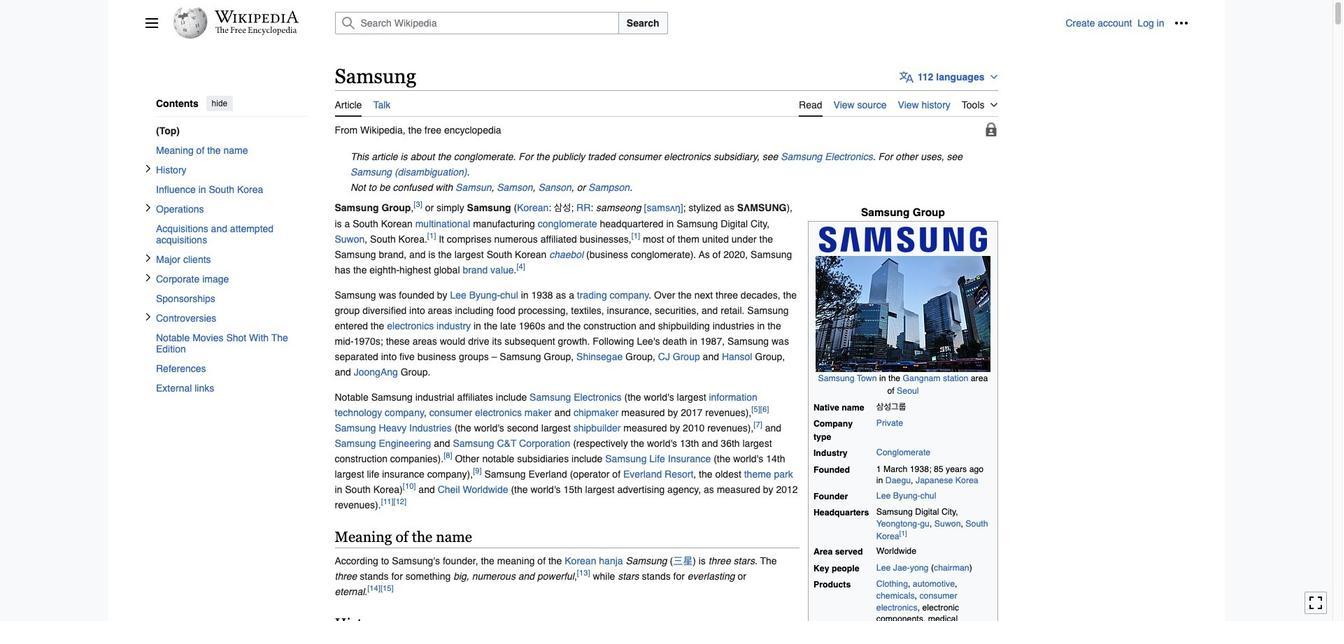 Task type: locate. For each thing, give the bounding box(es) containing it.
the free encyclopedia image
[[215, 27, 297, 36]]

x small image
[[144, 254, 152, 262]]

note
[[335, 149, 998, 180], [335, 180, 998, 195]]

page semi-protected image
[[984, 122, 998, 136]]

menu image
[[144, 16, 158, 30]]

x small image
[[144, 164, 152, 172], [144, 203, 152, 212], [144, 273, 152, 281], [144, 312, 152, 321]]

log in and more options image
[[1174, 16, 1188, 30]]

None search field
[[318, 12, 1066, 34]]

language progressive image
[[899, 70, 913, 84]]

4 x small image from the top
[[144, 312, 152, 321]]

personal tools navigation
[[1066, 12, 1192, 34]]

main content
[[329, 63, 1188, 621]]



Task type: vqa. For each thing, say whether or not it's contained in the screenshot.
'underlying' to the bottom
no



Task type: describe. For each thing, give the bounding box(es) containing it.
fullscreen image
[[1309, 596, 1323, 610]]

1 x small image from the top
[[144, 164, 152, 172]]

2 note from the top
[[335, 180, 998, 195]]

2 x small image from the top
[[144, 203, 152, 212]]

wikipedia image
[[214, 10, 298, 23]]

1 note from the top
[[335, 149, 998, 180]]

Search Wikipedia search field
[[335, 12, 619, 34]]

3 x small image from the top
[[144, 273, 152, 281]]



